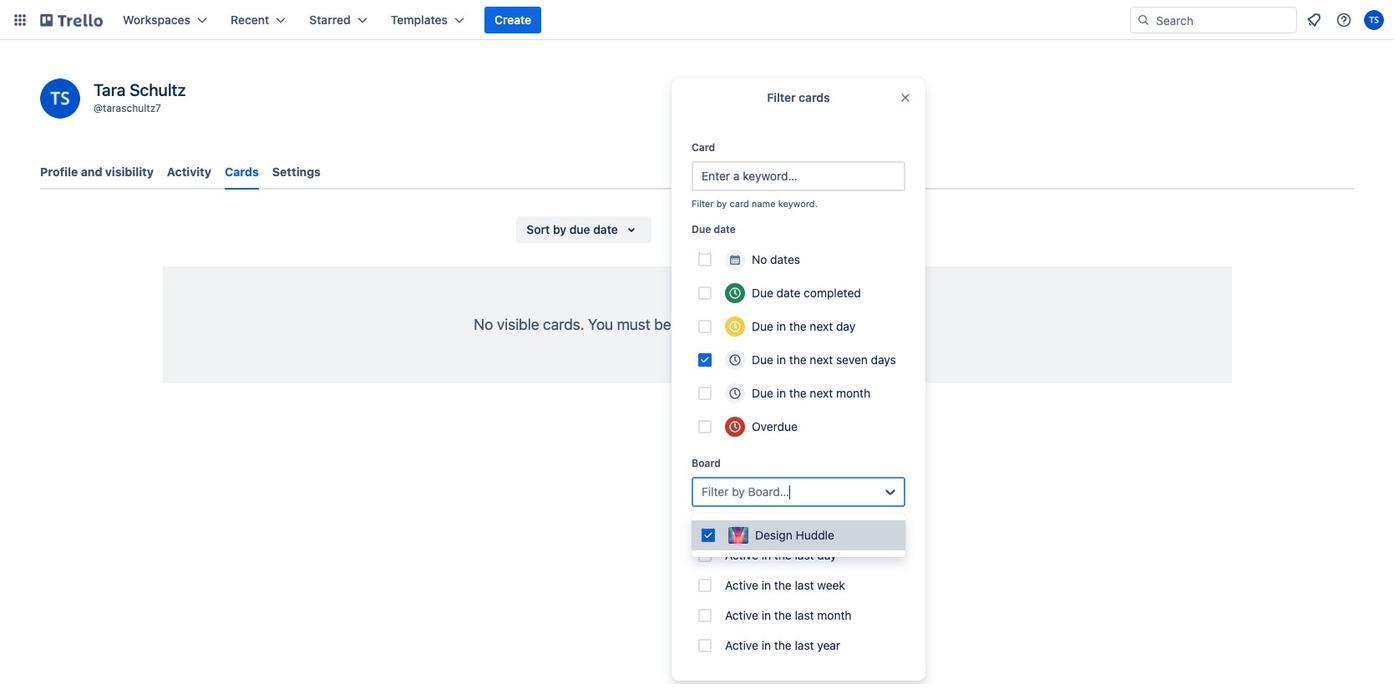 Task type: locate. For each thing, give the bounding box(es) containing it.
next left seven
[[810, 353, 833, 367]]

1 horizontal spatial by
[[716, 198, 727, 209]]

date for due date completed
[[777, 286, 801, 300]]

1 vertical spatial card
[[750, 316, 780, 333]]

1 horizontal spatial date
[[714, 223, 736, 236]]

tara schultz (taraschultz7) image right open information menu image
[[1364, 10, 1384, 30]]

the down due date completed
[[789, 319, 807, 333]]

board
[[692, 457, 721, 469]]

filter cards down filter by card name keyword.
[[702, 222, 764, 236]]

1 next from the top
[[810, 319, 833, 333]]

to
[[721, 316, 735, 333], [818, 316, 832, 333]]

active in the last week
[[725, 578, 845, 592]]

month for due in the next month
[[836, 386, 871, 400]]

cards.
[[543, 316, 584, 333]]

due right a
[[752, 319, 773, 333]]

0 horizontal spatial cards
[[733, 222, 764, 236]]

due up overdue
[[752, 386, 773, 400]]

workspaces
[[123, 13, 190, 27]]

last left week
[[795, 578, 814, 592]]

the down design
[[774, 548, 792, 562]]

by up filter cards button
[[716, 198, 727, 209]]

0 horizontal spatial no
[[474, 316, 493, 333]]

0 vertical spatial filter cards
[[767, 90, 830, 104]]

2 active from the top
[[725, 578, 758, 592]]

to left a
[[721, 316, 735, 333]]

the down due in the next day on the top right
[[789, 353, 807, 367]]

in up overdue
[[777, 386, 786, 400]]

0 horizontal spatial card
[[730, 198, 749, 209]]

card
[[730, 198, 749, 209], [750, 316, 780, 333]]

month
[[836, 386, 871, 400], [817, 608, 852, 622]]

1 horizontal spatial tara schultz (taraschultz7) image
[[1364, 10, 1384, 30]]

due for due in the next seven days
[[752, 353, 773, 367]]

card
[[692, 141, 715, 154]]

4 active from the top
[[725, 638, 758, 652]]

design
[[755, 528, 793, 542]]

active down design
[[725, 548, 758, 562]]

active
[[725, 548, 758, 562], [725, 578, 758, 592], [725, 608, 758, 622], [725, 638, 758, 652]]

day down huddle
[[817, 548, 837, 562]]

due in the next day
[[752, 319, 856, 333]]

filter
[[767, 90, 796, 104], [692, 198, 714, 209], [702, 222, 730, 236], [702, 484, 729, 499]]

cards down filter by card name keyword.
[[733, 222, 764, 236]]

activity down filter by board…
[[692, 520, 729, 533]]

date inside dropdown button
[[593, 222, 618, 236]]

day up seven
[[836, 319, 856, 333]]

1 horizontal spatial to
[[818, 316, 832, 333]]

0 vertical spatial day
[[836, 319, 856, 333]]

filter cards up enter a keyword… text field
[[767, 90, 830, 104]]

4 last from the top
[[795, 638, 814, 652]]

tara schultz (taraschultz7) image left @
[[40, 79, 80, 119]]

workspaces button
[[113, 7, 217, 33]]

1 horizontal spatial activity
[[692, 520, 729, 533]]

cards up enter a keyword… text field
[[799, 90, 830, 104]]

day
[[836, 319, 856, 333], [817, 548, 837, 562]]

1 vertical spatial next
[[810, 353, 833, 367]]

cards
[[799, 90, 830, 104], [733, 222, 764, 236]]

be
[[654, 316, 671, 333]]

in
[[777, 319, 786, 333], [777, 353, 786, 367], [777, 386, 786, 400], [762, 548, 771, 562], [762, 578, 771, 592], [762, 608, 771, 622], [762, 638, 771, 652]]

month down week
[[817, 608, 852, 622]]

in down design
[[762, 548, 771, 562]]

cards link
[[225, 157, 259, 190]]

next right for
[[810, 319, 833, 333]]

starred button
[[299, 7, 377, 33]]

year
[[817, 638, 840, 652]]

for
[[784, 316, 802, 333]]

1 active from the top
[[725, 548, 758, 562]]

recent
[[231, 13, 269, 27]]

2 next from the top
[[810, 353, 833, 367]]

due in the next month
[[752, 386, 871, 400]]

in up active in the last year
[[762, 608, 771, 622]]

sort by due date button
[[516, 216, 651, 243]]

1 horizontal spatial filter cards
[[767, 90, 830, 104]]

2 vertical spatial by
[[732, 484, 745, 499]]

the up overdue
[[789, 386, 807, 400]]

card left name
[[730, 198, 749, 209]]

and
[[81, 165, 102, 179]]

next
[[810, 319, 833, 333], [810, 353, 833, 367], [810, 386, 833, 400]]

the down the active in the last day
[[774, 578, 792, 592]]

due
[[569, 222, 590, 236]]

2 horizontal spatial by
[[732, 484, 745, 499]]

1 vertical spatial cards
[[733, 222, 764, 236]]

Search field
[[1150, 8, 1296, 33]]

0 vertical spatial cards
[[799, 90, 830, 104]]

0 vertical spatial next
[[810, 319, 833, 333]]

by left board…
[[732, 484, 745, 499]]

filter up due date
[[692, 198, 714, 209]]

3 active from the top
[[725, 608, 758, 622]]

1 horizontal spatial card
[[750, 316, 780, 333]]

filter by card name keyword.
[[692, 198, 818, 209]]

due down due in the next day on the top right
[[752, 353, 773, 367]]

by left due
[[553, 222, 566, 236]]

0 vertical spatial by
[[716, 198, 727, 209]]

next for day
[[810, 319, 833, 333]]

filter down board
[[702, 484, 729, 499]]

no left dates
[[752, 252, 767, 266]]

0 vertical spatial month
[[836, 386, 871, 400]]

the for due in the next month
[[789, 386, 807, 400]]

active up active in the last year
[[725, 608, 758, 622]]

create
[[495, 13, 531, 27]]

next down due in the next seven days
[[810, 386, 833, 400]]

due for due date completed
[[752, 286, 773, 300]]

settings
[[272, 165, 321, 179]]

the down active in the last month
[[774, 638, 792, 652]]

active down the active in the last day
[[725, 578, 758, 592]]

in for active in the last week
[[762, 578, 771, 592]]

overdue
[[752, 419, 798, 434]]

keyword.
[[778, 198, 818, 209]]

no for no dates
[[752, 252, 767, 266]]

filter cards
[[767, 90, 830, 104], [702, 222, 764, 236]]

1 vertical spatial no
[[474, 316, 493, 333]]

0 horizontal spatial by
[[553, 222, 566, 236]]

0 vertical spatial no
[[752, 252, 767, 266]]

1 vertical spatial activity
[[692, 520, 729, 533]]

0 horizontal spatial date
[[593, 222, 618, 236]]

filter inside button
[[702, 222, 730, 236]]

by for board…
[[732, 484, 745, 499]]

filter cards inside button
[[702, 222, 764, 236]]

3 next from the top
[[810, 386, 833, 400]]

no left the visible
[[474, 316, 493, 333]]

last down active in the last week
[[795, 608, 814, 622]]

date right due
[[593, 222, 618, 236]]

to right it
[[818, 316, 832, 333]]

last for year
[[795, 638, 814, 652]]

it
[[806, 316, 815, 333]]

active for active in the last month
[[725, 608, 758, 622]]

in for due in the next day
[[777, 319, 786, 333]]

due date completed
[[752, 286, 861, 300]]

due for due in the next month
[[752, 386, 773, 400]]

1 vertical spatial day
[[817, 548, 837, 562]]

active down active in the last month
[[725, 638, 758, 652]]

0 horizontal spatial tara schultz (taraschultz7) image
[[40, 79, 80, 119]]

due down no dates
[[752, 286, 773, 300]]

2 last from the top
[[795, 578, 814, 592]]

in down active in the last month
[[762, 638, 771, 652]]

last down design huddle
[[795, 548, 814, 562]]

in left it
[[777, 319, 786, 333]]

2 vertical spatial next
[[810, 386, 833, 400]]

2 horizontal spatial date
[[777, 286, 801, 300]]

visible
[[497, 316, 539, 333]]

week
[[817, 578, 845, 592]]

last
[[795, 548, 814, 562], [795, 578, 814, 592], [795, 608, 814, 622], [795, 638, 814, 652]]

date down filter by card name keyword.
[[714, 223, 736, 236]]

visibility
[[105, 165, 154, 179]]

starred
[[309, 13, 351, 27]]

filter down filter by card name keyword.
[[702, 222, 730, 236]]

last left year
[[795, 638, 814, 652]]

in down for
[[777, 353, 786, 367]]

2 to from the left
[[818, 316, 832, 333]]

the
[[789, 319, 807, 333], [789, 353, 807, 367], [789, 386, 807, 400], [774, 548, 792, 562], [774, 578, 792, 592], [774, 608, 792, 622], [774, 638, 792, 652]]

due down filter by card name keyword.
[[692, 223, 711, 236]]

3 last from the top
[[795, 608, 814, 622]]

board…
[[748, 484, 789, 499]]

by
[[716, 198, 727, 209], [553, 222, 566, 236], [732, 484, 745, 499]]

1 vertical spatial month
[[817, 608, 852, 622]]

next for month
[[810, 386, 833, 400]]

activity
[[167, 165, 211, 179], [692, 520, 729, 533]]

due
[[692, 223, 711, 236], [752, 286, 773, 300], [752, 319, 773, 333], [752, 353, 773, 367], [752, 386, 773, 400]]

recent button
[[221, 7, 296, 33]]

next for seven
[[810, 353, 833, 367]]

open information menu image
[[1336, 12, 1352, 28]]

active for active in the last year
[[725, 638, 758, 652]]

activity left the cards
[[167, 165, 211, 179]]

0 horizontal spatial to
[[721, 316, 735, 333]]

the for due in the next seven days
[[789, 353, 807, 367]]

search image
[[1137, 13, 1150, 27]]

no
[[752, 252, 767, 266], [474, 316, 493, 333]]

in down the active in the last day
[[762, 578, 771, 592]]

tara
[[94, 80, 126, 99]]

1 last from the top
[[795, 548, 814, 562]]

filter cards button
[[671, 216, 774, 243]]

due in the next seven days
[[752, 353, 896, 367]]

1 horizontal spatial no
[[752, 252, 767, 266]]

templates
[[391, 13, 448, 27]]

by inside dropdown button
[[553, 222, 566, 236]]

0 vertical spatial card
[[730, 198, 749, 209]]

active for active in the last day
[[725, 548, 758, 562]]

tara schultz (taraschultz7) image
[[1364, 10, 1384, 30], [40, 79, 80, 119]]

month down seven
[[836, 386, 871, 400]]

the for active in the last week
[[774, 578, 792, 592]]

the for active in the last day
[[774, 548, 792, 562]]

card right a
[[750, 316, 780, 333]]

the up active in the last year
[[774, 608, 792, 622]]

0 horizontal spatial filter cards
[[702, 222, 764, 236]]

0 horizontal spatial activity
[[167, 165, 211, 179]]

in for due in the next month
[[777, 386, 786, 400]]

date
[[593, 222, 618, 236], [714, 223, 736, 236], [777, 286, 801, 300]]

1 vertical spatial by
[[553, 222, 566, 236]]

1 vertical spatial filter cards
[[702, 222, 764, 236]]

by for card
[[716, 198, 727, 209]]

date up for
[[777, 286, 801, 300]]

1 to from the left
[[721, 316, 735, 333]]

month for active in the last month
[[817, 608, 852, 622]]



Task type: describe. For each thing, give the bounding box(es) containing it.
day for due in the next day
[[836, 319, 856, 333]]

here.
[[886, 316, 920, 333]]

1 vertical spatial tara schultz (taraschultz7) image
[[40, 79, 80, 119]]

active in the last year
[[725, 638, 840, 652]]

sort
[[527, 222, 550, 236]]

filter by board…
[[702, 484, 789, 499]]

filter up enter a keyword… text field
[[767, 90, 796, 104]]

active for active in the last week
[[725, 578, 758, 592]]

cards inside filter cards button
[[733, 222, 764, 236]]

1 horizontal spatial cards
[[799, 90, 830, 104]]

added
[[675, 316, 718, 333]]

day for active in the last day
[[817, 548, 837, 562]]

back to home image
[[40, 7, 103, 33]]

the for due in the next day
[[789, 319, 807, 333]]

profile and visibility link
[[40, 157, 154, 187]]

in for active in the last year
[[762, 638, 771, 652]]

last for week
[[795, 578, 814, 592]]

cards
[[225, 165, 259, 179]]

0 vertical spatial tara schultz (taraschultz7) image
[[1364, 10, 1384, 30]]

completed
[[804, 286, 861, 300]]

primary element
[[0, 0, 1394, 40]]

days
[[871, 353, 896, 367]]

in for active in the last month
[[762, 608, 771, 622]]

profile and visibility
[[40, 165, 154, 179]]

in for active in the last day
[[762, 548, 771, 562]]

a
[[739, 316, 747, 333]]

appear
[[836, 316, 882, 333]]

the for active in the last month
[[774, 608, 792, 622]]

in for due in the next seven days
[[777, 353, 786, 367]]

due for due date
[[692, 223, 711, 236]]

the for active in the last year
[[774, 638, 792, 652]]

0 notifications image
[[1304, 10, 1324, 30]]

sort by due date
[[527, 222, 618, 236]]

due date
[[692, 223, 736, 236]]

create button
[[485, 7, 541, 33]]

Enter a keyword… text field
[[692, 161, 905, 191]]

seven
[[836, 353, 868, 367]]

by for due
[[553, 222, 566, 236]]

settings link
[[272, 157, 321, 187]]

active in the last day
[[725, 548, 837, 562]]

no for no visible cards. you must be added to a card for it to appear here.
[[474, 316, 493, 333]]

you
[[588, 316, 613, 333]]

profile
[[40, 165, 78, 179]]

@
[[94, 102, 103, 114]]

last for day
[[795, 548, 814, 562]]

last for month
[[795, 608, 814, 622]]

taraschultz7
[[103, 102, 161, 114]]

dates
[[770, 252, 800, 266]]

schultz
[[130, 80, 186, 99]]

name
[[752, 198, 776, 209]]

no visible cards. you must be added to a card for it to appear here.
[[474, 316, 920, 333]]

templates button
[[381, 7, 474, 33]]

tara schultz @ taraschultz7
[[94, 80, 186, 114]]

close popover image
[[899, 91, 912, 104]]

date for due date
[[714, 223, 736, 236]]

due for due in the next day
[[752, 319, 773, 333]]

activity link
[[167, 157, 211, 187]]

huddle
[[796, 528, 834, 542]]

0 vertical spatial activity
[[167, 165, 211, 179]]

must
[[617, 316, 650, 333]]

active in the last month
[[725, 608, 852, 622]]

design huddle
[[755, 528, 834, 542]]

no dates
[[752, 252, 800, 266]]



Task type: vqa. For each thing, say whether or not it's contained in the screenshot.
CALENDAR POWER-UP 'image'
no



